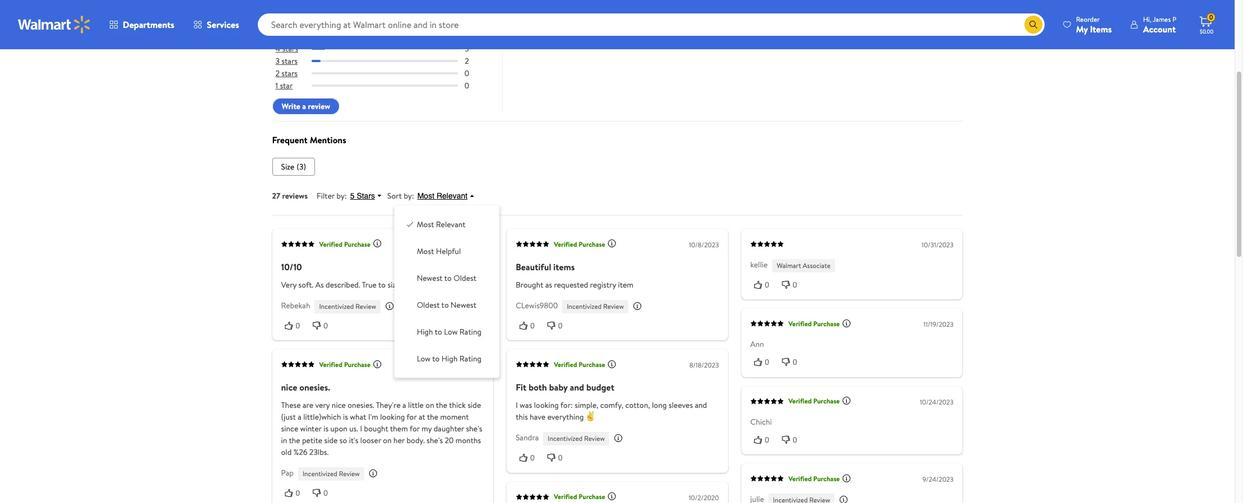 Task type: locate. For each thing, give the bounding box(es) containing it.
incentivized review down described.
[[319, 302, 376, 312]]

0 vertical spatial relevant
[[437, 192, 468, 201]]

is
[[343, 412, 348, 423], [324, 424, 329, 435]]

to for low
[[432, 354, 440, 365]]

1 horizontal spatial by:
[[404, 191, 414, 202]]

0 horizontal spatial on
[[383, 436, 392, 447]]

and right baby
[[570, 382, 584, 394]]

my
[[1076, 23, 1088, 35]]

1 vertical spatial onesies.
[[348, 400, 374, 412]]

1
[[276, 80, 278, 92]]

and inside i was looking for: simple, comfy, cotton, long sleeves and this have everything ✌️
[[695, 400, 707, 412]]

to left again.
[[444, 273, 452, 284]]

high down oldest to newest
[[417, 327, 433, 338]]

review for beautiful items
[[603, 302, 624, 312]]

verified for 11/9/2023
[[319, 240, 343, 249]]

verified purchase for 8/18/2023
[[554, 360, 605, 370]]

1 vertical spatial 27
[[272, 191, 280, 202]]

would
[[403, 280, 425, 291]]

purchase
[[344, 240, 371, 249], [579, 240, 605, 249], [814, 320, 840, 329], [344, 360, 371, 370], [579, 360, 605, 370], [814, 397, 840, 407], [814, 475, 840, 484], [579, 493, 605, 502]]

verified purchase for 11/15/2023
[[319, 360, 371, 370]]

i was looking for: simple, comfy, cotton, long sleeves and this have everything ✌️
[[516, 400, 707, 423]]

1 horizontal spatial nice
[[332, 400, 346, 412]]

0 horizontal spatial 5
[[276, 31, 280, 42]]

to down high to low rating
[[432, 354, 440, 365]]

low up low to high rating
[[444, 327, 458, 338]]

looser
[[360, 436, 381, 447]]

verified for 10/2/2020
[[554, 493, 577, 502]]

james
[[1153, 14, 1171, 24]]

1 vertical spatial a
[[403, 400, 406, 412]]

1 horizontal spatial 2
[[465, 56, 469, 67]]

write a review link
[[272, 98, 340, 115]]

1 vertical spatial oldest
[[417, 300, 440, 311]]

nice up these
[[281, 382, 297, 394]]

side right thick
[[468, 400, 481, 412]]

i'm
[[368, 412, 378, 423]]

Walmart Site-Wide search field
[[258, 13, 1045, 36]]

option group
[[403, 215, 491, 369]]

progress bar
[[311, 48, 458, 50], [311, 60, 458, 62], [311, 72, 458, 75], [311, 85, 458, 87]]

most right "most relevant" radio
[[417, 219, 434, 230]]

1 horizontal spatial newest
[[451, 300, 477, 311]]

0 vertical spatial 5
[[276, 31, 280, 42]]

1 horizontal spatial side
[[468, 400, 481, 412]]

verified purchase information image for 9/24/2023
[[842, 475, 851, 484]]

soft.
[[299, 280, 314, 291]]

so
[[340, 436, 347, 447]]

is down little)which
[[324, 424, 329, 435]]

is left what
[[343, 412, 348, 423]]

incentivized down 'brought as requested registry item'
[[567, 302, 602, 312]]

everything
[[548, 412, 584, 423]]

she's up months at the left bottom of page
[[466, 424, 482, 435]]

by: right filter at the top left of page
[[337, 191, 347, 202]]

list item
[[272, 158, 315, 176]]

1 vertical spatial and
[[695, 400, 707, 412]]

helpful
[[436, 246, 461, 257]]

incentivized for nice onesies.
[[303, 470, 337, 480]]

1 vertical spatial low
[[417, 354, 431, 365]]

looking
[[534, 400, 559, 412], [380, 412, 405, 423]]

1 horizontal spatial looking
[[534, 400, 559, 412]]

1 progress bar from the top
[[311, 48, 458, 50]]

0 vertical spatial and
[[570, 382, 584, 394]]

verified purchase information image for 10/2/2020
[[608, 493, 617, 502]]

months
[[456, 436, 481, 447]]

1 vertical spatial verified purchase information image
[[608, 493, 617, 502]]

her
[[394, 436, 405, 447]]

verified for 8/18/2023
[[554, 360, 577, 370]]

sort
[[387, 191, 402, 202]]

verified for 11/19/2023
[[789, 320, 812, 329]]

reorder
[[1076, 14, 1100, 24]]

rating
[[460, 327, 482, 338], [460, 354, 482, 365]]

0 horizontal spatial 3
[[276, 56, 280, 67]]

purchase for 11/19/2023
[[814, 320, 840, 329]]

(32 reviews)
[[308, 12, 343, 22]]

0 horizontal spatial and
[[570, 382, 584, 394]]

0 vertical spatial i
[[516, 400, 518, 412]]

0 vertical spatial low
[[444, 327, 458, 338]]

both
[[529, 382, 547, 394]]

2 for 2 stars
[[276, 68, 280, 79]]

sort by:
[[387, 191, 414, 202]]

to for high
[[435, 327, 442, 338]]

0 vertical spatial oldest
[[454, 273, 477, 284]]

incentivized review for nice onesies.
[[303, 470, 360, 480]]

1 horizontal spatial a
[[302, 101, 306, 112]]

5 left stars
[[350, 192, 355, 201]]

1 rating from the top
[[460, 327, 482, 338]]

review down ✌️
[[584, 435, 605, 444]]

body.
[[407, 436, 425, 447]]

newest down most helpful at the left of page
[[417, 273, 443, 284]]

most left "helpful"
[[417, 246, 434, 257]]

filter
[[317, 191, 335, 202]]

a left little
[[403, 400, 406, 412]]

incentivized down described.
[[319, 302, 354, 312]]

5 up 4
[[276, 31, 280, 42]]

to down oldest to newest
[[435, 327, 442, 338]]

review down registry
[[603, 302, 624, 312]]

i left was
[[516, 400, 518, 412]]

fit both baby and budget
[[516, 382, 615, 394]]

newest to oldest
[[417, 273, 477, 284]]

3 for 3
[[465, 43, 469, 54]]

onesies. up the are
[[299, 382, 330, 394]]

incentivized
[[319, 302, 354, 312], [567, 302, 602, 312], [548, 435, 583, 444], [303, 470, 337, 480]]

most right sort by:
[[417, 192, 434, 201]]

stars down 3 stars
[[282, 68, 298, 79]]

stars up 4 stars
[[282, 31, 298, 42]]

the left thick
[[436, 400, 447, 412]]

oldest down purchase
[[417, 300, 440, 311]]

nice
[[281, 382, 297, 394], [332, 400, 346, 412]]

upon
[[330, 424, 348, 435]]

0 horizontal spatial low
[[417, 354, 431, 365]]

verified purchase for 11/19/2023
[[789, 320, 840, 329]]

1 horizontal spatial 3
[[465, 43, 469, 54]]

1 horizontal spatial oldest
[[454, 273, 477, 284]]

1 horizontal spatial verified purchase information image
[[842, 475, 851, 484]]

to
[[444, 273, 452, 284], [378, 280, 386, 291], [442, 300, 449, 311], [435, 327, 442, 338], [432, 354, 440, 365]]

1 by: from the left
[[337, 191, 347, 202]]

1 horizontal spatial and
[[695, 400, 707, 412]]

4
[[276, 43, 280, 54]]

stars down 4 stars
[[282, 56, 298, 67]]

verified purchase information image for 10/10
[[373, 240, 382, 249]]

1 vertical spatial nice
[[332, 400, 346, 412]]

11/9/2023
[[457, 240, 484, 250]]

most
[[417, 192, 434, 201], [417, 219, 434, 230], [417, 246, 434, 257]]

incentivized for beautiful items
[[567, 302, 602, 312]]

review down true
[[356, 302, 376, 312]]

items
[[553, 261, 575, 274]]

most inside dropdown button
[[417, 192, 434, 201]]

for left the at at the left bottom of page
[[407, 412, 417, 423]]

10/24/2023
[[920, 398, 954, 407]]

27
[[463, 31, 471, 42], [272, 191, 280, 202]]

verified purchase information image
[[373, 240, 382, 249], [608, 240, 617, 249], [842, 319, 851, 328], [373, 360, 382, 369], [608, 360, 617, 369], [842, 397, 851, 406]]

was
[[520, 400, 532, 412]]

services
[[207, 18, 239, 31]]

review for nice onesies.
[[339, 470, 360, 480]]

rating down high to low rating
[[460, 354, 482, 365]]

0 vertical spatial 3
[[465, 43, 469, 54]]

most relevant button
[[414, 191, 480, 201]]

by: right 'sort'
[[404, 191, 414, 202]]

1 vertical spatial looking
[[380, 412, 405, 423]]

most relevant
[[417, 192, 468, 201], [417, 219, 466, 230]]

1 horizontal spatial low
[[444, 327, 458, 338]]

winter
[[300, 424, 322, 435]]

side left so
[[324, 436, 338, 447]]

1 horizontal spatial she's
[[466, 424, 482, 435]]

incentivized for fit both baby and budget
[[548, 435, 583, 444]]

by: for filter by:
[[337, 191, 347, 202]]

3 progress bar from the top
[[311, 72, 458, 75]]

long
[[652, 400, 667, 412]]

since
[[281, 424, 298, 435]]

p
[[1173, 14, 1177, 24]]

stars for 3 stars
[[282, 56, 298, 67]]

most relevant inside dropdown button
[[417, 192, 468, 201]]

verified purchase information image
[[842, 475, 851, 484], [608, 493, 617, 502]]

10/10
[[281, 261, 302, 274]]

2 by: from the left
[[404, 191, 414, 202]]

5 for 5 stars
[[276, 31, 280, 42]]

verified purchase for 10/24/2023
[[789, 397, 840, 407]]

to down purchase
[[442, 300, 449, 311]]

incentivized review down everything
[[548, 435, 605, 444]]

and right sleeves
[[695, 400, 707, 412]]

for up body.
[[410, 424, 420, 435]]

purchase for 9/24/2023
[[814, 475, 840, 484]]

true
[[362, 280, 377, 291]]

to for newest
[[444, 273, 452, 284]]

0 vertical spatial verified purchase information image
[[842, 475, 851, 484]]

most relevant right sort by:
[[417, 192, 468, 201]]

cotton,
[[626, 400, 650, 412]]

i
[[516, 400, 518, 412], [360, 424, 362, 435]]

2 rating from the top
[[460, 354, 482, 365]]

1 vertical spatial rating
[[460, 354, 482, 365]]

onesies. up what
[[348, 400, 374, 412]]

0 horizontal spatial looking
[[380, 412, 405, 423]]

0 horizontal spatial onesies.
[[299, 382, 330, 394]]

0 vertical spatial 27
[[463, 31, 471, 42]]

0 horizontal spatial is
[[324, 424, 329, 435]]

0 vertical spatial on
[[426, 400, 434, 412]]

and
[[570, 382, 584, 394], [695, 400, 707, 412]]

1 horizontal spatial i
[[516, 400, 518, 412]]

review
[[308, 101, 330, 112]]

review down it's
[[339, 470, 360, 480]]

to left the size.
[[378, 280, 386, 291]]

fit
[[516, 382, 527, 394]]

high down high to low rating
[[442, 354, 458, 365]]

1 vertical spatial side
[[324, 436, 338, 447]]

for
[[407, 412, 417, 423], [410, 424, 420, 435]]

0 horizontal spatial side
[[324, 436, 338, 447]]

2 vertical spatial a
[[298, 412, 301, 423]]

review
[[356, 302, 376, 312], [603, 302, 624, 312], [584, 435, 605, 444], [339, 470, 360, 480]]

1 vertical spatial i
[[360, 424, 362, 435]]

low down high to low rating
[[417, 354, 431, 365]]

low
[[444, 327, 458, 338], [417, 354, 431, 365]]

clewis9800
[[516, 300, 558, 312]]

looking up the "have"
[[534, 400, 559, 412]]

1 vertical spatial 3
[[276, 56, 280, 67]]

0 vertical spatial newest
[[417, 273, 443, 284]]

kellie
[[751, 260, 768, 271]]

incentivized down the 23lbs. in the left of the page
[[303, 470, 337, 480]]

incentivized review down registry
[[567, 302, 624, 312]]

i right "us."
[[360, 424, 362, 435]]

0 vertical spatial rating
[[460, 327, 482, 338]]

1 horizontal spatial 5
[[350, 192, 355, 201]]

relevant right sort by:
[[437, 192, 468, 201]]

looking down they're
[[380, 412, 405, 423]]

5 inside dropdown button
[[350, 192, 355, 201]]

(just
[[281, 412, 296, 423]]

a right the (just
[[298, 412, 301, 423]]

oldest
[[454, 273, 477, 284], [417, 300, 440, 311]]

daughter
[[434, 424, 464, 435]]

0 vertical spatial most
[[417, 192, 434, 201]]

1 horizontal spatial on
[[426, 400, 434, 412]]

incentivized review for fit both baby and budget
[[548, 435, 605, 444]]

0 vertical spatial high
[[417, 327, 433, 338]]

stars for 4 stars
[[282, 43, 298, 54]]

2
[[465, 56, 469, 67], [276, 68, 280, 79]]

i inside i was looking for: simple, comfy, cotton, long sleeves and this have everything ✌️
[[516, 400, 518, 412]]

verified purchase
[[319, 240, 371, 249], [554, 240, 605, 249], [789, 320, 840, 329], [319, 360, 371, 370], [554, 360, 605, 370], [789, 397, 840, 407], [789, 475, 840, 484], [554, 493, 605, 502]]

0 vertical spatial most relevant
[[417, 192, 468, 201]]

0 vertical spatial a
[[302, 101, 306, 112]]

oldest down "helpful"
[[454, 273, 477, 284]]

0 horizontal spatial i
[[360, 424, 362, 435]]

verified purchase information image for nice onesies.
[[373, 360, 382, 369]]

1 vertical spatial is
[[324, 424, 329, 435]]

0 vertical spatial is
[[343, 412, 348, 423]]

low to high rating
[[417, 354, 482, 365]]

0 vertical spatial the
[[436, 400, 447, 412]]

on right little
[[426, 400, 434, 412]]

1 horizontal spatial 27
[[463, 31, 471, 42]]

as
[[315, 280, 324, 291]]

27 reviews
[[272, 191, 308, 202]]

frequent
[[272, 134, 308, 146]]

she's down my
[[427, 436, 443, 447]]

very
[[315, 400, 330, 412]]

4 progress bar from the top
[[311, 85, 458, 87]]

verified purchase information image for beautiful items
[[608, 240, 617, 249]]

0 horizontal spatial oldest
[[417, 300, 440, 311]]

on
[[426, 400, 434, 412], [383, 436, 392, 447]]

0 horizontal spatial 2
[[276, 68, 280, 79]]

1 vertical spatial she's
[[427, 436, 443, 447]]

Search search field
[[258, 13, 1045, 36]]

0 horizontal spatial nice
[[281, 382, 297, 394]]

0 vertical spatial nice
[[281, 382, 297, 394]]

on left the her
[[383, 436, 392, 447]]

most relevant up most helpful at the left of page
[[417, 219, 466, 230]]

1 horizontal spatial onesies.
[[348, 400, 374, 412]]

0 button
[[751, 280, 778, 291], [778, 280, 806, 291], [281, 321, 309, 332], [309, 321, 337, 332], [516, 321, 544, 332], [544, 321, 572, 332], [751, 357, 778, 369], [778, 357, 806, 369], [751, 435, 778, 446], [778, 435, 806, 446], [516, 453, 544, 465], [544, 453, 572, 465], [281, 488, 309, 500], [309, 488, 337, 500]]

incentivized review down the 23lbs. in the left of the page
[[303, 470, 360, 480]]

0 vertical spatial she's
[[466, 424, 482, 435]]

2 vertical spatial the
[[289, 436, 300, 447]]

0 vertical spatial 2
[[465, 56, 469, 67]]

search icon image
[[1029, 20, 1038, 29]]

rating up 11/15/2023
[[460, 327, 482, 338]]

petite
[[302, 436, 322, 447]]

a right write
[[302, 101, 306, 112]]

1 vertical spatial 2
[[276, 68, 280, 79]]

23lbs.
[[309, 448, 329, 459]]

moment
[[440, 412, 469, 423]]

incentivized down everything
[[548, 435, 583, 444]]

the right in
[[289, 436, 300, 447]]

0 vertical spatial looking
[[534, 400, 559, 412]]

5 stars
[[350, 192, 375, 201]]

nice right very
[[332, 400, 346, 412]]

newest down again.
[[451, 300, 477, 311]]

0 horizontal spatial by:
[[337, 191, 347, 202]]

0 horizontal spatial verified purchase information image
[[608, 493, 617, 502]]

1 vertical spatial 5
[[350, 192, 355, 201]]

reviews
[[282, 191, 308, 202]]

sleeves
[[669, 400, 693, 412]]

incentivized review information image for fit both baby and budget
[[614, 435, 623, 444]]

3 for 3 stars
[[276, 56, 280, 67]]

0 horizontal spatial 27
[[272, 191, 280, 202]]

relevant up "helpful"
[[436, 219, 466, 230]]

a
[[302, 101, 306, 112], [403, 400, 406, 412], [298, 412, 301, 423]]

0 vertical spatial onesies.
[[299, 382, 330, 394]]

purchase for 11/15/2023
[[344, 360, 371, 370]]

by:
[[337, 191, 347, 202], [404, 191, 414, 202]]

1 horizontal spatial high
[[442, 354, 458, 365]]

the right the at at the left bottom of page
[[427, 412, 438, 423]]

stars
[[282, 31, 298, 42], [282, 43, 298, 54], [282, 56, 298, 67], [282, 68, 298, 79]]

incentivized review information image for beautiful items
[[633, 302, 642, 311]]

stars right 4
[[282, 43, 298, 54]]

verified purchase for 11/9/2023
[[319, 240, 371, 249]]

0 vertical spatial side
[[468, 400, 481, 412]]

3
[[465, 43, 469, 54], [276, 56, 280, 67]]

purchase for 10/24/2023
[[814, 397, 840, 407]]

2 progress bar from the top
[[311, 60, 458, 62]]

incentivized review information image
[[633, 302, 642, 311], [614, 435, 623, 444], [369, 470, 378, 479], [839, 496, 848, 504]]



Task type: describe. For each thing, give the bounding box(es) containing it.
review for 10/10
[[356, 302, 376, 312]]

they're
[[376, 400, 401, 412]]

size
[[281, 161, 294, 173]]

2 stars
[[276, 68, 298, 79]]

for:
[[561, 400, 573, 412]]

brought
[[516, 280, 544, 291]]

progress bar for 4 stars
[[311, 48, 458, 50]]

incentivized review information image
[[385, 302, 394, 311]]

star
[[280, 80, 293, 92]]

walmart image
[[18, 16, 91, 34]]

size (3)
[[281, 161, 306, 173]]

1 vertical spatial for
[[410, 424, 420, 435]]

beautiful
[[516, 261, 551, 274]]

progress bar for 1 star
[[311, 85, 458, 87]]

8/18/2023
[[689, 361, 719, 371]]

1 vertical spatial most relevant
[[417, 219, 466, 230]]

27 for 27
[[463, 31, 471, 42]]

2 vertical spatial most
[[417, 246, 434, 257]]

are
[[303, 400, 313, 412]]

registry
[[590, 280, 616, 291]]

verified for 10/24/2023
[[789, 397, 812, 407]]

ann
[[751, 339, 764, 351]]

at
[[419, 412, 425, 423]]

verified purchase information image for fit both baby and budget
[[608, 360, 617, 369]]

most helpful
[[417, 246, 461, 257]]

verified purchase for 10/8/2023
[[554, 240, 605, 249]]

purchase for 11/9/2023
[[344, 240, 371, 249]]

in
[[281, 436, 287, 447]]

chichi
[[751, 417, 772, 428]]

sandra
[[516, 433, 539, 444]]

incentivized review information image for nice onesies.
[[369, 470, 378, 479]]

high to low rating
[[417, 327, 482, 338]]

it's
[[349, 436, 358, 447]]

relevant inside dropdown button
[[437, 192, 468, 201]]

(32
[[308, 12, 318, 22]]

1 horizontal spatial is
[[343, 412, 348, 423]]

to for oldest
[[442, 300, 449, 311]]

budget
[[586, 382, 615, 394]]

reviews)
[[319, 12, 343, 22]]

0 vertical spatial for
[[407, 412, 417, 423]]

3 stars
[[276, 56, 298, 67]]

✌️
[[586, 412, 596, 423]]

old
[[281, 448, 292, 459]]

reorder my items
[[1076, 14, 1112, 35]]

0 horizontal spatial high
[[417, 327, 433, 338]]

i inside these are very nice onesies. they're a little on the thick side (just a little)which is what i'm looking for at the moment since winter is upon us. i bought them for my daughter she's in the petite side so it's looser on her body. she's 20 months old %26 23lbs.
[[360, 424, 362, 435]]

looking inside i was looking for: simple, comfy, cotton, long sleeves and this have everything ✌️
[[534, 400, 559, 412]]

them
[[390, 424, 408, 435]]

thick
[[449, 400, 466, 412]]

0 horizontal spatial a
[[298, 412, 301, 423]]

5 stars button
[[347, 191, 387, 201]]

departments
[[123, 18, 174, 31]]

(3)
[[297, 161, 306, 173]]

progress bar for 3 stars
[[311, 60, 458, 62]]

progress bar for 2 stars
[[311, 72, 458, 75]]

departments button
[[100, 11, 184, 38]]

11/15/2023
[[454, 361, 484, 371]]

walmart
[[777, 261, 801, 271]]

1 star
[[276, 80, 293, 92]]

5 for 5 stars
[[350, 192, 355, 201]]

27 for 27 reviews
[[272, 191, 280, 202]]

purchase for 10/8/2023
[[579, 240, 605, 249]]

1 vertical spatial on
[[383, 436, 392, 447]]

items
[[1090, 23, 1112, 35]]

4 stars
[[276, 43, 298, 54]]

verified for 10/8/2023
[[554, 240, 577, 249]]

1 vertical spatial high
[[442, 354, 458, 365]]

10/31/2023
[[922, 240, 954, 250]]

$0.00
[[1200, 27, 1214, 35]]

verified for 11/15/2023
[[319, 360, 343, 370]]

described.
[[326, 280, 360, 291]]

brought as requested registry item
[[516, 280, 634, 291]]

my
[[422, 424, 432, 435]]

pap
[[281, 468, 294, 480]]

review for fit both baby and budget
[[584, 435, 605, 444]]

hi,
[[1143, 14, 1152, 24]]

1 vertical spatial most
[[417, 219, 434, 230]]

as
[[545, 280, 552, 291]]

0 horizontal spatial she's
[[427, 436, 443, 447]]

verified purchase for 10/2/2020
[[554, 493, 605, 502]]

stars for 5 stars
[[282, 31, 298, 42]]

account
[[1143, 23, 1176, 35]]

write a review
[[282, 101, 330, 112]]

verified purchase for 9/24/2023
[[789, 475, 840, 484]]

list item containing size
[[272, 158, 315, 176]]

11/19/2023
[[924, 320, 954, 330]]

mentions
[[310, 134, 346, 146]]

services button
[[184, 11, 249, 38]]

10/2/2020
[[689, 494, 719, 503]]

5 stars
[[276, 31, 298, 42]]

size.
[[388, 280, 402, 291]]

incentivized review for beautiful items
[[567, 302, 624, 312]]

onesies. inside these are very nice onesies. they're a little on the thick side (just a little)which is what i'm looking for at the moment since winter is upon us. i bought them for my daughter she's in the petite side so it's looser on her body. she's 20 months old %26 23lbs.
[[348, 400, 374, 412]]

1 vertical spatial the
[[427, 412, 438, 423]]

looking inside these are very nice onesies. they're a little on the thick side (just a little)which is what i'm looking for at the moment since winter is upon us. i bought them for my daughter she's in the petite side so it's looser on her body. she's 20 months old %26 23lbs.
[[380, 412, 405, 423]]

rating for high to low rating
[[460, 327, 482, 338]]

filter by:
[[317, 191, 347, 202]]

have
[[530, 412, 546, 423]]

verified for 9/24/2023
[[789, 475, 812, 484]]

20
[[445, 436, 454, 447]]

10/8/2023
[[689, 240, 719, 250]]

purchase for 10/2/2020
[[579, 493, 605, 502]]

bought
[[364, 424, 388, 435]]

(32 reviews) link
[[272, 10, 343, 22]]

incentivized for 10/10
[[319, 302, 354, 312]]

stars for 2 stars
[[282, 68, 298, 79]]

option group containing most relevant
[[403, 215, 491, 369]]

by: for sort by:
[[404, 191, 414, 202]]

rating for low to high rating
[[460, 354, 482, 365]]

0 horizontal spatial newest
[[417, 273, 443, 284]]

0 inside 0 $0.00
[[1209, 12, 1213, 22]]

2 horizontal spatial a
[[403, 400, 406, 412]]

0 $0.00
[[1200, 12, 1214, 35]]

incentivized review for 10/10
[[319, 302, 376, 312]]

%26
[[294, 448, 307, 459]]

oldest to newest
[[417, 300, 477, 311]]

1 vertical spatial relevant
[[436, 219, 466, 230]]

2 for 2
[[465, 56, 469, 67]]

very soft. as described. true to size. would purchase again.
[[281, 280, 478, 291]]

Most Relevant radio
[[406, 219, 415, 228]]

purchase for 8/18/2023
[[579, 360, 605, 370]]

simple,
[[575, 400, 599, 412]]

1 vertical spatial newest
[[451, 300, 477, 311]]

nice inside these are very nice onesies. they're a little on the thick side (just a little)which is what i'm looking for at the moment since winter is upon us. i bought them for my daughter she's in the petite side so it's looser on her body. she's 20 months old %26 23lbs.
[[332, 400, 346, 412]]

stars
[[357, 192, 375, 201]]

very
[[281, 280, 297, 291]]



Task type: vqa. For each thing, say whether or not it's contained in the screenshot.
THE SINCE
yes



